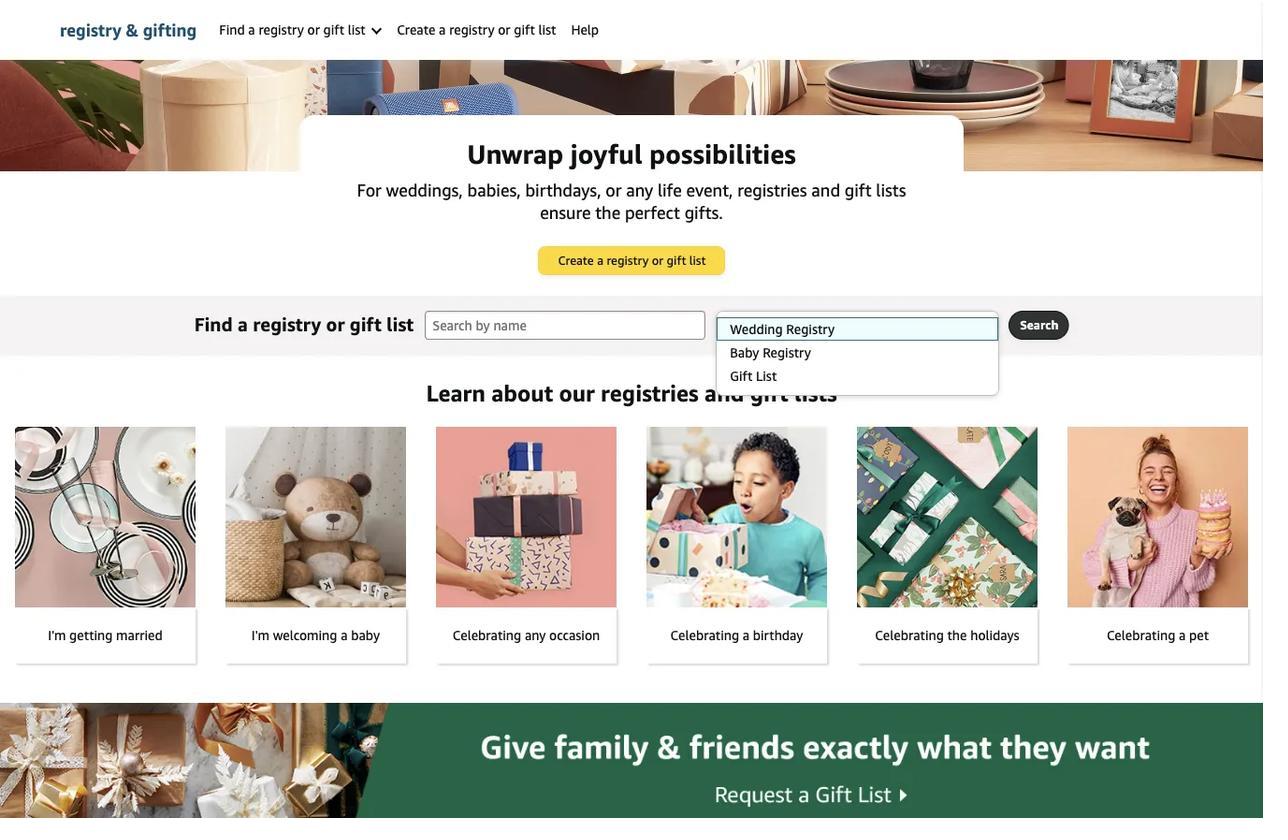 Task type: locate. For each thing, give the bounding box(es) containing it.
0 vertical spatial the
[[595, 202, 621, 222]]

1 vertical spatial registries
[[601, 380, 699, 407]]

registry
[[60, 20, 122, 40], [259, 22, 304, 37], [449, 22, 495, 37], [607, 253, 649, 268], [253, 313, 321, 335]]

celebrating left birthday
[[671, 628, 739, 643]]

birthday
[[753, 628, 803, 643]]

1 vertical spatial find
[[194, 313, 233, 335]]

search by
[[728, 318, 782, 332]]

Search by name text field
[[425, 311, 706, 340]]

search
[[728, 318, 765, 332], [1020, 318, 1059, 332]]

create a registry or gift list
[[397, 22, 556, 37], [558, 253, 706, 268]]

0 vertical spatial find a registry or gift list
[[219, 22, 369, 37]]

any
[[626, 180, 653, 200], [525, 628, 546, 643]]

celebrating the holidays link
[[857, 427, 1038, 664]]

list
[[756, 368, 777, 384]]

about
[[492, 380, 553, 407]]

2 i'm from the left
[[252, 628, 270, 643]]

celebrating left pet
[[1107, 628, 1176, 643]]

a
[[248, 22, 255, 37], [439, 22, 446, 37], [597, 253, 604, 268], [238, 313, 248, 335], [341, 628, 348, 643], [743, 628, 750, 643], [1179, 628, 1186, 643]]

1 celebrating from the left
[[453, 628, 522, 643]]

Search submit
[[1010, 312, 1068, 339]]

perfect
[[625, 202, 680, 222]]

2 search from the left
[[1020, 318, 1059, 332]]

gift list link
[[717, 364, 999, 387]]

1 vertical spatial find a registry or gift list
[[194, 313, 414, 335]]

married
[[116, 628, 163, 643]]

1 i'm from the left
[[48, 628, 66, 643]]

registry & gifting
[[60, 20, 197, 40]]

the
[[595, 202, 621, 222], [948, 628, 967, 643]]

0 horizontal spatial the
[[595, 202, 621, 222]]

create
[[397, 22, 436, 37], [558, 253, 594, 268]]

0 vertical spatial lists
[[876, 180, 907, 200]]

&
[[126, 20, 138, 40]]

0 vertical spatial and
[[812, 180, 841, 200]]

ensure
[[540, 202, 591, 222]]

0 horizontal spatial i'm
[[48, 628, 66, 643]]

0 horizontal spatial search
[[728, 318, 765, 332]]

celebrating for celebrating any occasion
[[453, 628, 522, 643]]

getting
[[69, 628, 113, 643]]

baby registry link
[[717, 341, 999, 364]]

1 horizontal spatial i'm
[[252, 628, 270, 643]]

i'm getting married
[[48, 628, 163, 643]]

celebrating a pet
[[1107, 628, 1209, 643]]

1 vertical spatial and
[[705, 380, 745, 407]]

registries down possibilities
[[738, 180, 807, 200]]

celebrating a pet link
[[1068, 427, 1249, 664]]

for
[[357, 180, 382, 200]]

i'm for i'm getting married
[[48, 628, 66, 643]]

0 horizontal spatial create
[[397, 22, 436, 37]]

or inside for weddings, babies, birthdays, or any life event, registries and gift lists ensure the perfect gifts.
[[606, 180, 622, 200]]

occasion
[[549, 628, 600, 643]]

the left holidays
[[948, 628, 967, 643]]

1 vertical spatial lists
[[795, 380, 837, 407]]

1 horizontal spatial search
[[1020, 318, 1059, 332]]

joyful
[[571, 139, 643, 170]]

1 vertical spatial any
[[525, 628, 546, 643]]

pet parent with dog and dessert image
[[1068, 427, 1249, 607]]

registries right our
[[601, 380, 699, 407]]

1 horizontal spatial create
[[558, 253, 594, 268]]

1 horizontal spatial any
[[626, 180, 653, 200]]

registry down by at the right of the page
[[763, 345, 811, 360]]

lists
[[876, 180, 907, 200], [795, 380, 837, 407]]

0 horizontal spatial and
[[705, 380, 745, 407]]

0 vertical spatial create a registry or gift list link
[[390, 0, 564, 60]]

any up perfect
[[626, 180, 653, 200]]

2 celebrating from the left
[[671, 628, 739, 643]]

i'm left "getting" on the bottom left of page
[[48, 628, 66, 643]]

any inside for weddings, babies, birthdays, or any life event, registries and gift lists ensure the perfect gifts.
[[626, 180, 653, 200]]

or
[[307, 22, 320, 37], [498, 22, 511, 37], [606, 180, 622, 200], [652, 253, 664, 268], [326, 313, 345, 335]]

0 vertical spatial create a registry or gift list
[[397, 22, 556, 37]]

any left occasion
[[525, 628, 546, 643]]

celebrating a birthday
[[671, 628, 803, 643]]

welcoming
[[273, 628, 337, 643]]

the inside for weddings, babies, birthdays, or any life event, registries and gift lists ensure the perfect gifts.
[[595, 202, 621, 222]]

celebrating
[[453, 628, 522, 643], [671, 628, 739, 643], [875, 628, 944, 643], [1107, 628, 1176, 643]]

celebrating left occasion
[[453, 628, 522, 643]]

0 horizontal spatial lists
[[795, 380, 837, 407]]

1 horizontal spatial lists
[[876, 180, 907, 200]]

the right ensure
[[595, 202, 621, 222]]

find
[[219, 22, 245, 37], [194, 313, 233, 335]]

find a registry or gift list
[[219, 22, 369, 37], [194, 313, 414, 335]]

1 vertical spatial the
[[948, 628, 967, 643]]

registry
[[787, 322, 835, 337], [763, 345, 811, 360]]

gifting
[[143, 20, 197, 40]]

i'm left welcoming
[[252, 628, 270, 643]]

gift
[[323, 22, 344, 37], [514, 22, 535, 37], [845, 180, 872, 200], [667, 253, 686, 268], [350, 313, 382, 335], [750, 380, 789, 407]]

baby
[[351, 628, 380, 643]]

wedding
[[730, 322, 783, 337]]

list box
[[716, 317, 999, 387]]

3 celebrating from the left
[[875, 628, 944, 643]]

a hand holding a stack of wraped gifts image
[[436, 427, 617, 607]]

0 horizontal spatial any
[[525, 628, 546, 643]]

celebrating any occasion
[[453, 628, 600, 643]]

life
[[658, 180, 682, 200]]

0 vertical spatial any
[[626, 180, 653, 200]]

baby nursery with crib and teddy bear image
[[226, 427, 406, 607]]

our
[[559, 380, 595, 407]]

create a registry or gift list link
[[390, 0, 564, 60], [539, 247, 724, 274]]

celebrating for celebrating a pet
[[1107, 628, 1176, 643]]

registries inside for weddings, babies, birthdays, or any life event, registries and gift lists ensure the perfect gifts.
[[738, 180, 807, 200]]

search for search
[[1020, 318, 1059, 332]]

registry right by at the right of the page
[[787, 322, 835, 337]]

1 search from the left
[[728, 318, 765, 332]]

search up baby
[[728, 318, 765, 332]]

1 horizontal spatial the
[[948, 628, 967, 643]]

and
[[812, 180, 841, 200], [705, 380, 745, 407]]

lists inside for weddings, babies, birthdays, or any life event, registries and gift lists ensure the perfect gifts.
[[876, 180, 907, 200]]

0 horizontal spatial registries
[[601, 380, 699, 407]]

registries
[[738, 180, 807, 200], [601, 380, 699, 407]]

list
[[348, 22, 366, 37], [539, 22, 556, 37], [690, 253, 706, 268], [387, 313, 414, 335]]

0 vertical spatial registries
[[738, 180, 807, 200]]

1 horizontal spatial registries
[[738, 180, 807, 200]]

i'm
[[48, 628, 66, 643], [252, 628, 270, 643]]

1 horizontal spatial create a registry or gift list
[[558, 253, 706, 268]]

4 celebrating from the left
[[1107, 628, 1176, 643]]

1 horizontal spatial and
[[812, 180, 841, 200]]

registry & gifting link
[[60, 0, 197, 60]]

1 vertical spatial create a registry or gift list link
[[539, 247, 724, 274]]

1 vertical spatial create
[[558, 253, 594, 268]]

gifts.
[[685, 202, 723, 222]]

celebrating any occasion link
[[436, 427, 617, 664]]

search right dropdown icon
[[1020, 318, 1059, 332]]

0 vertical spatial registry
[[787, 322, 835, 337]]

celebrating left holidays
[[875, 628, 944, 643]]

by
[[769, 318, 782, 332]]

and inside for weddings, babies, birthdays, or any life event, registries and gift lists ensure the perfect gifts.
[[812, 180, 841, 200]]

holidays
[[971, 628, 1020, 643]]

0 vertical spatial find
[[219, 22, 245, 37]]



Task type: describe. For each thing, give the bounding box(es) containing it.
i'm welcoming a baby link
[[226, 427, 406, 664]]

celebrating for celebrating a birthday
[[671, 628, 739, 643]]

list box containing wedding registry
[[716, 317, 999, 387]]

learn
[[426, 380, 486, 407]]

the inside celebrating the holidays link
[[948, 628, 967, 643]]

unwrap
[[467, 139, 564, 170]]

help link
[[564, 0, 607, 60]]

registry inside "find a registry or gift list" link
[[259, 22, 304, 37]]

a pair of champagne flutes on top of plates with ribbon image
[[15, 427, 196, 607]]

event,
[[687, 180, 733, 200]]

request a gift list image
[[0, 703, 1264, 818]]

possibilities
[[650, 139, 796, 170]]

search for search by
[[728, 318, 765, 332]]

celebrating a birthday link
[[647, 427, 827, 664]]

help
[[571, 22, 599, 37]]

1 vertical spatial registry
[[763, 345, 811, 360]]

a child opening a birthday present image
[[647, 427, 827, 607]]

dropdown image
[[980, 321, 990, 329]]

0 vertical spatial create
[[397, 22, 436, 37]]

babies,
[[468, 180, 521, 200]]

weddings,
[[386, 180, 463, 200]]

wedding registry baby registry gift list
[[730, 322, 835, 384]]

gift inside for weddings, babies, birthdays, or any life event, registries and gift lists ensure the perfect gifts.
[[845, 180, 872, 200]]

unwrap joyful possibilities
[[467, 139, 796, 170]]

gift
[[730, 368, 753, 384]]

celebrating the holidays
[[875, 628, 1020, 643]]

custom gift boxes and confetti image
[[0, 0, 1264, 171]]

for weddings, babies, birthdays, or any life event, registries and gift lists ensure the perfect gifts.
[[357, 180, 907, 222]]

registry inside the registry & gifting link
[[60, 20, 122, 40]]

1 vertical spatial create a registry or gift list
[[558, 253, 706, 268]]

wedding registry option
[[716, 317, 999, 341]]

wrapped holiday gifts with name tags image
[[857, 427, 1038, 607]]

i'm welcoming a baby
[[252, 628, 380, 643]]

gift inside "find a registry or gift list" link
[[323, 22, 344, 37]]

0 horizontal spatial create a registry or gift list
[[397, 22, 556, 37]]

i'm for i'm welcoming a baby
[[252, 628, 270, 643]]

learn about our registries and gift lists
[[426, 380, 837, 407]]

find a registry or gift list link
[[212, 0, 390, 60]]

pet
[[1190, 628, 1209, 643]]

birthdays,
[[525, 180, 601, 200]]

baby
[[730, 345, 760, 360]]

wedding registry link
[[717, 317, 999, 341]]

i'm getting married link
[[15, 427, 196, 664]]

celebrating for celebrating the holidays
[[875, 628, 944, 643]]



Task type: vqa. For each thing, say whether or not it's contained in the screenshot.
4 Stars & Up element
no



